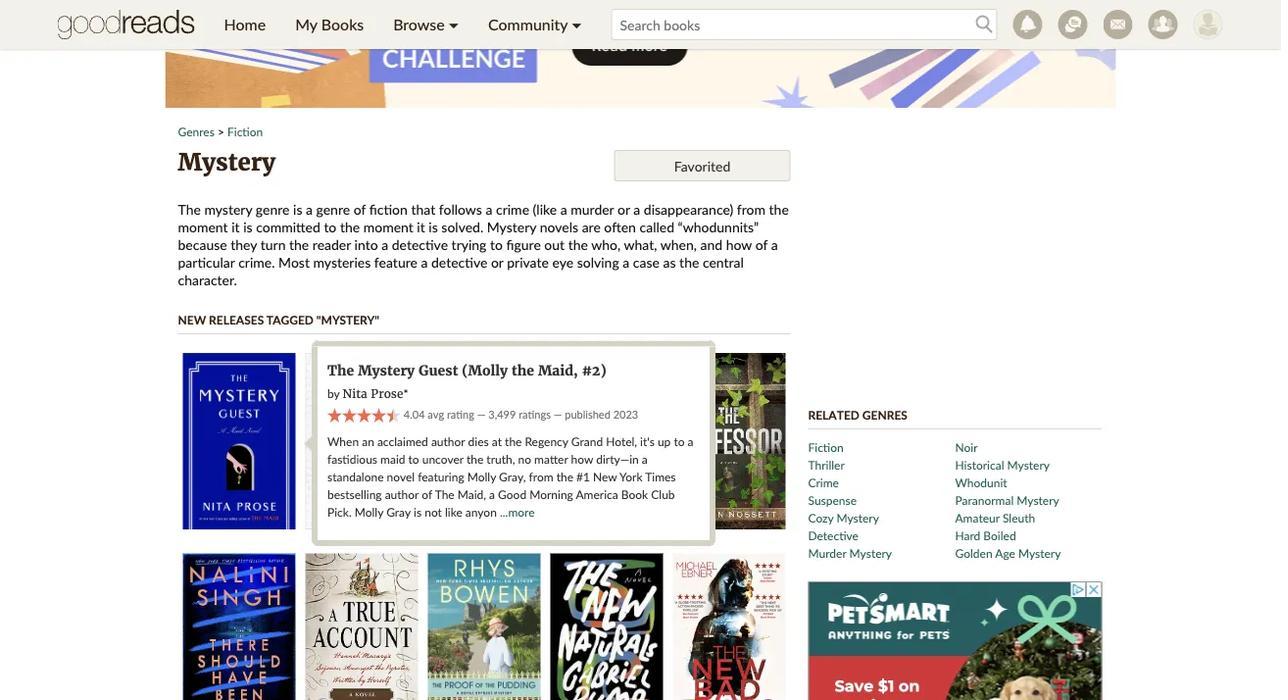 Task type: vqa. For each thing, say whether or not it's contained in the screenshot.
17,437 votes
no



Task type: locate. For each thing, give the bounding box(es) containing it.
who,
[[591, 236, 621, 252]]

genre up the reader
[[316, 201, 350, 217]]

they
[[231, 236, 257, 252]]

genres > fiction
[[178, 124, 263, 138]]

to
[[324, 218, 337, 235], [490, 236, 503, 252]]

the up most at the left top of the page
[[289, 236, 309, 252]]

fiction right the ">"
[[227, 124, 263, 138]]

0 vertical spatial to
[[324, 218, 337, 235]]

cozy mystery link
[[808, 510, 879, 525]]

it
[[232, 218, 240, 235], [417, 218, 425, 235]]

thriller link
[[808, 457, 845, 472]]

fiction up thriller link
[[808, 440, 844, 454]]

1 horizontal spatial of
[[756, 236, 768, 252]]

whodunit link
[[955, 475, 1008, 489]]

particular
[[178, 253, 235, 270]]

crime link
[[808, 475, 839, 489]]

Search for books to add to your shelves search field
[[611, 9, 998, 40]]

detective
[[392, 236, 448, 252], [431, 253, 488, 270]]

related
[[808, 407, 860, 422]]

menu
[[209, 0, 597, 49]]

new releases tagged "mystery"
[[178, 312, 379, 327]]

genre up 'committed'
[[256, 201, 290, 217]]

▾
[[449, 15, 459, 34], [572, 15, 582, 34]]

1 it from the left
[[232, 218, 240, 235]]

of right "how"
[[756, 236, 768, 252]]

books
[[321, 15, 364, 34]]

from
[[737, 201, 766, 217]]

1 horizontal spatial to
[[490, 236, 503, 252]]

1 horizontal spatial fiction
[[808, 440, 844, 454]]

trying
[[452, 236, 487, 252]]

1 horizontal spatial ▾
[[572, 15, 582, 34]]

golden
[[955, 546, 993, 560]]

0 vertical spatial of
[[354, 201, 366, 217]]

"whodunnits"
[[678, 218, 759, 235]]

0 vertical spatial genres
[[178, 124, 215, 138]]

mystery down the ">"
[[178, 147, 275, 176]]

the new naturals image
[[551, 553, 663, 700]]

inbox image
[[1104, 10, 1133, 39]]

1 horizontal spatial moment
[[363, 218, 414, 235]]

0 horizontal spatial moment
[[178, 218, 228, 235]]

1 horizontal spatial genre
[[316, 201, 350, 217]]

0 horizontal spatial or
[[491, 253, 504, 270]]

a up the often
[[634, 201, 641, 217]]

my books
[[295, 15, 364, 34]]

new
[[178, 312, 206, 327]]

eye
[[553, 253, 574, 270]]

0 horizontal spatial to
[[324, 218, 337, 235]]

▾ for community ▾
[[572, 15, 582, 34]]

2 horizontal spatial is
[[429, 218, 438, 235]]

Search books text field
[[611, 9, 998, 40]]

1 horizontal spatial it
[[417, 218, 425, 235]]

the
[[769, 201, 789, 217], [340, 218, 360, 235], [289, 236, 309, 252], [568, 236, 588, 252], [680, 253, 699, 270]]

moment up because at the left top of the page
[[178, 218, 228, 235]]

0 vertical spatial fiction link
[[227, 124, 263, 138]]

2 ▾ from the left
[[572, 15, 582, 34]]

the new bad thing image
[[673, 553, 786, 700]]

crime.
[[238, 253, 275, 270]]

>
[[218, 124, 224, 138]]

is up 'committed'
[[293, 201, 302, 217]]

▾ right community
[[572, 15, 582, 34]]

community ▾
[[488, 15, 582, 34]]

genres left the ">"
[[178, 124, 215, 138]]

fiction
[[227, 124, 263, 138], [808, 440, 844, 454]]

0 vertical spatial fiction
[[227, 124, 263, 138]]

noir
[[955, 440, 978, 454]]

amateur sleuth link
[[955, 510, 1036, 525]]

mystery right age
[[1019, 546, 1061, 560]]

1 ▾ from the left
[[449, 15, 459, 34]]

▾ inside dropdown button
[[572, 15, 582, 34]]

when,
[[661, 236, 697, 252]]

it down that
[[417, 218, 425, 235]]

the right "from"
[[769, 201, 789, 217]]

fiction
[[369, 201, 408, 217]]

paranormal
[[955, 493, 1014, 507]]

of left fiction
[[354, 201, 366, 217]]

age
[[995, 546, 1016, 560]]

genres
[[178, 124, 215, 138], [863, 407, 908, 422]]

moment down fiction
[[363, 218, 414, 235]]

community
[[488, 15, 568, 34]]

there should have been eight image
[[183, 553, 296, 700]]

0 horizontal spatial of
[[354, 201, 366, 217]]

fiction link up thriller link
[[808, 440, 844, 454]]

a right "how"
[[771, 236, 778, 252]]

▾ right browse
[[449, 15, 459, 34]]

reader
[[313, 236, 351, 252]]

related genres
[[808, 407, 908, 422]]

my books link
[[281, 0, 379, 49]]

advertisement region
[[165, 0, 1116, 108], [808, 581, 1103, 700]]

because
[[178, 236, 227, 252]]

a left case
[[623, 253, 630, 270]]

is up they
[[243, 218, 253, 235]]

disappearance)
[[644, 201, 734, 217]]

0 vertical spatial or
[[618, 201, 630, 217]]

mystery down detective on the right bottom of the page
[[850, 546, 892, 560]]

or left private on the top left of page
[[491, 253, 504, 270]]

0 horizontal spatial genre
[[256, 201, 290, 217]]

murder
[[808, 546, 847, 560]]

mystery
[[178, 147, 275, 176], [487, 218, 536, 235], [1008, 457, 1050, 472], [1017, 493, 1060, 507], [837, 510, 879, 525], [850, 546, 892, 560], [1019, 546, 1061, 560]]

menu containing home
[[209, 0, 597, 49]]

it down mystery
[[232, 218, 240, 235]]

moment
[[178, 218, 228, 235], [363, 218, 414, 235]]

1 vertical spatial advertisement region
[[808, 581, 1103, 700]]

mystery down crime
[[487, 218, 536, 235]]

0 horizontal spatial it
[[232, 218, 240, 235]]

▾ inside popup button
[[449, 15, 459, 34]]

browse
[[393, 15, 445, 34]]

private
[[507, 253, 549, 270]]

of
[[354, 201, 366, 217], [756, 236, 768, 252]]

detective down trying
[[431, 253, 488, 270]]

1 horizontal spatial or
[[618, 201, 630, 217]]

genres right the related
[[863, 407, 908, 422]]

0 vertical spatial advertisement region
[[165, 0, 1116, 108]]

0 horizontal spatial fiction
[[227, 124, 263, 138]]

the down are
[[568, 236, 588, 252]]

is down that
[[429, 218, 438, 235]]

is
[[293, 201, 302, 217], [243, 218, 253, 235], [429, 218, 438, 235]]

act like a lady, think like a lord (lady petra inquires #1) image
[[428, 353, 541, 529]]

how
[[726, 236, 752, 252]]

a up 'committed'
[[306, 201, 313, 217]]

the mystery genre is a genre of fiction that follows a crime (like a murder or a disappearance) from the moment it is committed to the moment it is solved. mystery novels are often called "whodunnits" because they turn the reader into a detective trying to figure out the who, what, when, and how of a particular crime. most mysteries feature a detective or private eye solving a case as the central character.
[[178, 201, 789, 288]]

0 horizontal spatial genres
[[178, 124, 215, 138]]

the mystery guest (molly the maid, #2) image
[[183, 353, 296, 529]]

0 vertical spatial detective
[[392, 236, 448, 252]]

home
[[224, 15, 266, 34]]

1 vertical spatial fiction
[[808, 440, 844, 454]]

a left crime
[[486, 201, 493, 217]]

to left figure
[[490, 236, 503, 252]]

1 vertical spatial fiction link
[[808, 440, 844, 454]]

solved.
[[442, 218, 484, 235]]

fiction link right the ">"
[[227, 124, 263, 138]]

follows
[[439, 201, 482, 217]]

browse ▾ button
[[379, 0, 474, 49]]

a
[[306, 201, 313, 217], [486, 201, 493, 217], [561, 201, 567, 217], [634, 201, 641, 217], [382, 236, 388, 252], [771, 236, 778, 252], [421, 253, 428, 270], [623, 253, 630, 270]]

1 horizontal spatial fiction link
[[808, 440, 844, 454]]

are
[[582, 218, 601, 235]]

a up novels
[[561, 201, 567, 217]]

mystery inside the mystery genre is a genre of fiction that follows a crime (like a murder or a disappearance) from the moment it is committed to the moment it is solved. mystery novels are often called "whodunnits" because they turn the reader into a detective trying to figure out the who, what, when, and how of a particular crime. most mysteries feature a detective or private eye solving a case as the central character.
[[487, 218, 536, 235]]

the up into
[[340, 218, 360, 235]]

crime
[[808, 475, 839, 489]]

2 moment from the left
[[363, 218, 414, 235]]

or up the often
[[618, 201, 630, 217]]

detective up feature
[[392, 236, 448, 252]]

0 horizontal spatial ▾
[[449, 15, 459, 34]]

or
[[618, 201, 630, 217], [491, 253, 504, 270]]

1 genre from the left
[[256, 201, 290, 217]]

turn
[[261, 236, 286, 252]]

1 vertical spatial genres
[[863, 407, 908, 422]]

hard
[[955, 528, 981, 542]]

detective link
[[808, 528, 859, 542]]

to up the reader
[[324, 218, 337, 235]]



Task type: describe. For each thing, give the bounding box(es) containing it.
bob builder image
[[1194, 10, 1223, 39]]

historical mystery link
[[955, 457, 1050, 472]]

suspense link
[[808, 493, 857, 507]]

paranormal mystery link
[[955, 493, 1060, 507]]

as
[[663, 253, 676, 270]]

committed
[[256, 218, 320, 235]]

case
[[633, 253, 660, 270]]

that
[[411, 201, 436, 217]]

often
[[604, 218, 636, 235]]

my group discussions image
[[1058, 10, 1088, 39]]

a right into
[[382, 236, 388, 252]]

historical
[[955, 457, 1005, 472]]

home link
[[209, 0, 281, 49]]

amateur
[[955, 510, 1000, 525]]

crime
[[496, 201, 529, 217]]

(like
[[533, 201, 557, 217]]

murder
[[571, 201, 614, 217]]

into
[[355, 236, 378, 252]]

friend requests image
[[1149, 10, 1178, 39]]

golden age mystery link
[[955, 546, 1061, 560]]

sleuth
[[1003, 510, 1036, 525]]

hard boiled link
[[955, 528, 1016, 542]]

0 horizontal spatial is
[[243, 218, 253, 235]]

character.
[[178, 271, 237, 288]]

1 vertical spatial of
[[756, 236, 768, 252]]

a true account image
[[305, 553, 418, 700]]

what,
[[624, 236, 657, 252]]

a right feature
[[421, 253, 428, 270]]

1 horizontal spatial is
[[293, 201, 302, 217]]

novels
[[540, 218, 579, 235]]

murder mystery link
[[808, 546, 892, 560]]

1 vertical spatial or
[[491, 253, 504, 270]]

favorited link
[[614, 150, 791, 181]]

0 horizontal spatial fiction link
[[227, 124, 263, 138]]

the
[[178, 201, 201, 217]]

and
[[701, 236, 723, 252]]

1 vertical spatial to
[[490, 236, 503, 252]]

▾ for browse ▾
[[449, 15, 459, 34]]

whodunit
[[955, 475, 1008, 489]]

favorited
[[674, 157, 731, 174]]

noir link
[[955, 440, 978, 454]]

central
[[703, 253, 744, 270]]

mysteries
[[313, 253, 371, 270]]

1 horizontal spatial genres
[[863, 407, 908, 422]]

1 vertical spatial detective
[[431, 253, 488, 270]]

mystery up paranormal mystery "link"
[[1008, 457, 1050, 472]]

called
[[640, 218, 675, 235]]

community ▾ button
[[474, 0, 597, 49]]

cozy
[[808, 510, 834, 525]]

notifications image
[[1013, 10, 1043, 39]]

my
[[295, 15, 317, 34]]

feature
[[374, 253, 418, 270]]

new releases tagged "mystery" link
[[178, 312, 379, 327]]

fiction thriller crime suspense cozy mystery detective murder mystery
[[808, 440, 892, 560]]

tagged
[[266, 312, 314, 327]]

good girls don't die image
[[305, 353, 418, 529]]

mystery up detective on the right bottom of the page
[[837, 510, 879, 525]]

last night at the hollywood canteen image
[[551, 353, 663, 529]]

most
[[279, 253, 310, 270]]

2 it from the left
[[417, 218, 425, 235]]

mystery
[[204, 201, 252, 217]]

thriller
[[808, 457, 845, 472]]

fiction inside fiction thriller crime suspense cozy mystery detective murder mystery
[[808, 440, 844, 454]]

2 genre from the left
[[316, 201, 350, 217]]

releases
[[209, 312, 264, 327]]

genres link
[[178, 124, 215, 138]]

the professor image
[[673, 353, 786, 529]]

boiled
[[984, 528, 1016, 542]]

detective
[[808, 528, 859, 542]]

the proof of the pudding (her royal spyness #17) image
[[428, 553, 541, 700]]

browse ▾
[[393, 15, 459, 34]]

solving
[[577, 253, 619, 270]]

mystery up sleuth
[[1017, 493, 1060, 507]]

the right as
[[680, 253, 699, 270]]

noir historical mystery whodunit paranormal mystery amateur sleuth hard boiled golden age mystery
[[955, 440, 1061, 560]]

suspense
[[808, 493, 857, 507]]

figure
[[506, 236, 541, 252]]

out
[[545, 236, 565, 252]]

"mystery"
[[317, 312, 379, 327]]

1 moment from the left
[[178, 218, 228, 235]]



